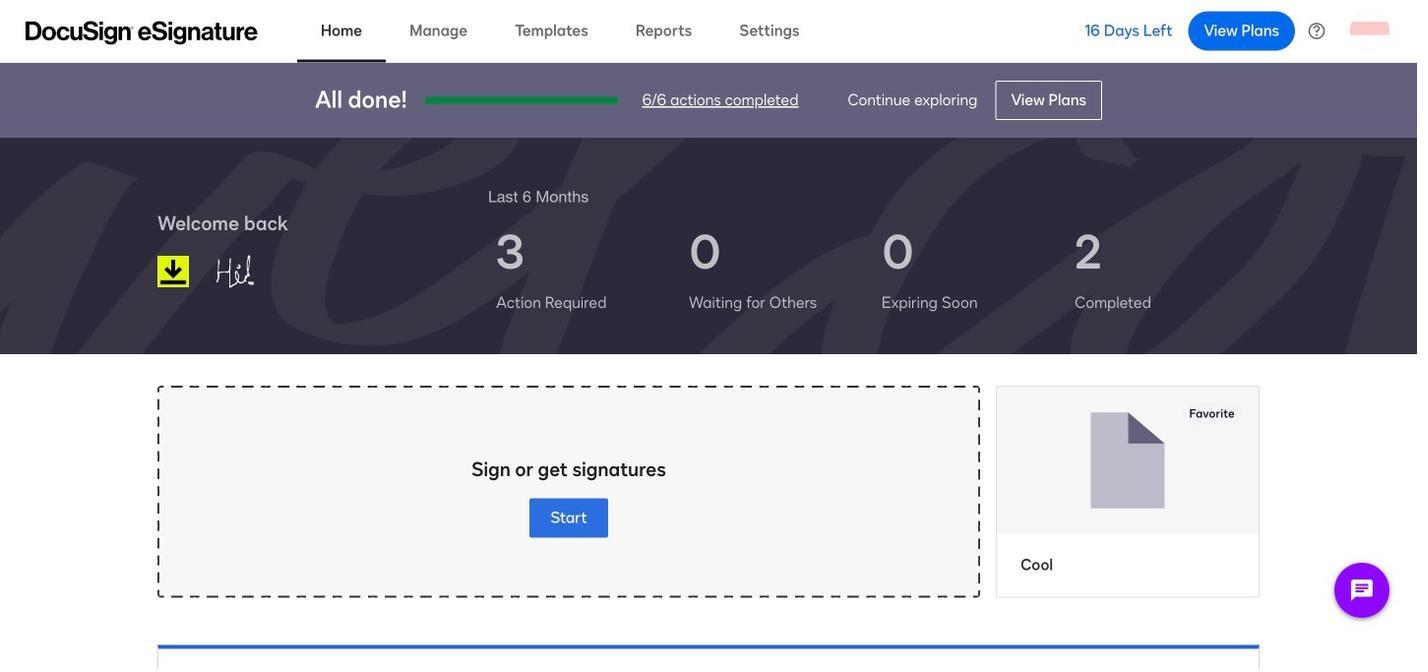 Task type: describe. For each thing, give the bounding box(es) containing it.
docusignlogo image
[[158, 256, 189, 287]]



Task type: vqa. For each thing, say whether or not it's contained in the screenshot.
second Add [Untitled] to favorites icon from the top of the page
no



Task type: locate. For each thing, give the bounding box(es) containing it.
docusign esignature image
[[26, 21, 258, 45]]

generic name image
[[206, 246, 308, 297]]

your uploaded profile image image
[[1351, 11, 1390, 51]]

use cool image
[[997, 387, 1259, 534]]

heading
[[488, 185, 589, 209]]

list
[[488, 209, 1260, 331]]



